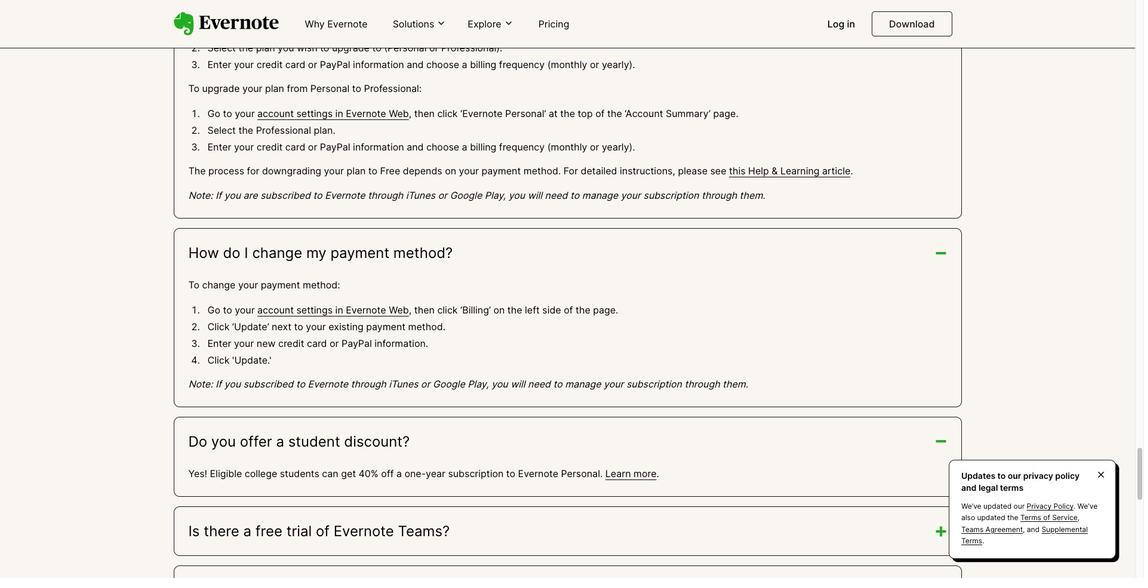 Task type: vqa. For each thing, say whether or not it's contained in the screenshot.
THE METHOD:
yes



Task type: describe. For each thing, give the bounding box(es) containing it.
enter inside the go to your account settings in evernote web , then click 'billing' on the left side of the page. click 'update' next to your existing payment method. enter your new credit card or paypal information. click 'update.'
[[208, 338, 231, 349]]

0 vertical spatial updated
[[984, 502, 1012, 511]]

1 vertical spatial play,
[[468, 378, 489, 390]]

card inside the go to your account settings in evernote web , then click 'billing' on the left side of the page. click 'update' next to your existing payment method. enter your new credit card or paypal information. click 'update.'
[[307, 338, 327, 349]]

explore button
[[464, 17, 517, 31]]

updated inside . we've also updated the
[[978, 513, 1006, 522]]

personal.
[[561, 468, 603, 480]]

select inside go to your account settings in evernote web , then click 'evernote personal' at the top of the 'account summary' page. select the professional plan. enter your credit card or paypal information and choose a billing frequency (monthly or yearly).
[[208, 124, 236, 136]]

on inside go to your account settings in evernote web , then click 'manage subscription' on the 'account summary' page. select the plan you wish to upgrade to (personal or professional). enter your credit card or paypal information and choose a billing frequency (monthly or yearly).
[[563, 25, 574, 37]]

1 vertical spatial personal
[[311, 82, 350, 94]]

do you offer a student discount?
[[188, 433, 410, 450]]

terms inside the 'supplemental terms'
[[962, 536, 983, 545]]

0 horizontal spatial change
[[202, 279, 236, 291]]

to for to upgrade your plan from free to personal or professional:
[[188, 0, 200, 12]]

supplemental terms link
[[962, 525, 1089, 545]]

new
[[257, 338, 276, 349]]

1 we've from the left
[[962, 502, 982, 511]]

at
[[549, 107, 558, 119]]

page. inside go to your account settings in evernote web , then click 'evernote personal' at the top of the 'account summary' page. select the professional plan. enter your credit card or paypal information and choose a billing frequency (monthly or yearly).
[[714, 107, 739, 119]]

in for go to your account settings in evernote web , then click 'manage subscription' on the 'account summary' page. select the plan you wish to upgrade to (personal or professional). enter your credit card or paypal information and choose a billing frequency (monthly or yearly).
[[336, 25, 343, 37]]

downgrading
[[262, 165, 321, 177]]

for
[[564, 165, 578, 177]]

1 vertical spatial manage
[[565, 378, 601, 390]]

click for 'evernote
[[438, 107, 458, 119]]

the down evernote logo
[[239, 42, 253, 54]]

credit inside go to your account settings in evernote web , then click 'manage subscription' on the 'account summary' page. select the plan you wish to upgrade to (personal or professional). enter your credit card or paypal information and choose a billing frequency (monthly or yearly).
[[257, 59, 283, 70]]

this help & learning article link
[[729, 165, 851, 177]]

and inside terms of service , teams agreement , and
[[1027, 525, 1040, 534]]

supplemental terms
[[962, 525, 1089, 545]]

student
[[288, 433, 340, 450]]

plan.
[[314, 124, 336, 136]]

to upgrade your plan from free to personal or professional:
[[188, 0, 457, 12]]

off
[[381, 468, 394, 480]]

can
[[322, 468, 339, 480]]

'billing'
[[461, 304, 491, 316]]

1 horizontal spatial change
[[252, 244, 302, 262]]

payment left method:
[[261, 279, 300, 291]]

left
[[525, 304, 540, 316]]

, for 'manage
[[409, 25, 412, 37]]

learn more link
[[606, 468, 657, 480]]

0 vertical spatial personal
[[345, 0, 384, 12]]

please
[[678, 165, 708, 177]]

and inside go to your account settings in evernote web , then click 'evernote personal' at the top of the 'account summary' page. select the professional plan. enter your credit card or paypal information and choose a billing frequency (monthly or yearly).
[[407, 141, 424, 153]]

of inside terms of service , teams agreement , and
[[1044, 513, 1051, 522]]

account settings in evernote web link for upgrade
[[258, 25, 409, 37]]

privacy
[[1024, 471, 1054, 481]]

note: for note: if you are subscribed to evernote through itunes or google play, you will need to manage your subscription through them.
[[188, 189, 213, 201]]

trial
[[287, 523, 312, 540]]

go for go to your account settings in evernote web , then click 'billing' on the left side of the page. click 'update' next to your existing payment method. enter your new credit card or paypal information. click 'update.'
[[208, 304, 220, 316]]

free
[[256, 523, 283, 540]]

0 vertical spatial method.
[[524, 165, 561, 177]]

. right learn
[[657, 468, 660, 480]]

pricing link
[[532, 13, 577, 36]]

privacy
[[1027, 502, 1052, 511]]

. right learning
[[851, 165, 854, 177]]

solutions button
[[389, 17, 450, 31]]

billing inside go to your account settings in evernote web , then click 'evernote personal' at the top of the 'account summary' page. select the professional plan. enter your credit card or paypal information and choose a billing frequency (monthly or yearly).
[[470, 141, 497, 153]]

method:
[[303, 279, 340, 291]]

there
[[204, 523, 239, 540]]

offer
[[240, 433, 272, 450]]

or up the 'solutions'
[[387, 0, 396, 12]]

upgrade inside go to your account settings in evernote web , then click 'manage subscription' on the 'account summary' page. select the plan you wish to upgrade to (personal or professional). enter your credit card or paypal information and choose a billing frequency (monthly or yearly).
[[332, 42, 370, 54]]

1 vertical spatial subscribed
[[243, 378, 294, 390]]

teams
[[962, 525, 984, 534]]

to inside go to your account settings in evernote web , then click 'evernote personal' at the top of the 'account summary' page. select the professional plan. enter your credit card or paypal information and choose a billing frequency (monthly or yearly).
[[223, 107, 232, 119]]

pricing
[[539, 18, 570, 30]]

0 vertical spatial itunes
[[406, 189, 435, 201]]

professional
[[256, 124, 311, 136]]

payment right my
[[331, 244, 390, 262]]

see
[[711, 165, 727, 177]]

0 vertical spatial play,
[[485, 189, 506, 201]]

do
[[223, 244, 241, 262]]

how do i change my payment method?
[[188, 244, 453, 262]]

or down solutions button
[[430, 42, 439, 54]]

of right trial
[[316, 523, 330, 540]]

'update'
[[232, 321, 269, 333]]

card inside go to your account settings in evernote web , then click 'manage subscription' on the 'account summary' page. select the plan you wish to upgrade to (personal or professional). enter your credit card or paypal information and choose a billing frequency (monthly or yearly).
[[285, 59, 306, 70]]

settings for your
[[297, 304, 333, 316]]

help
[[749, 165, 769, 177]]

paypal inside the go to your account settings in evernote web , then click 'billing' on the left side of the page. click 'update' next to your existing payment method. enter your new credit card or paypal information. click 'update.'
[[342, 338, 372, 349]]

the right top
[[608, 107, 622, 119]]

my
[[306, 244, 327, 262]]

or up top
[[590, 59, 600, 70]]

a right off
[[397, 468, 402, 480]]

college
[[245, 468, 277, 480]]

account for to
[[258, 304, 294, 316]]

, down . we've also updated the
[[1023, 525, 1025, 534]]

one-
[[405, 468, 426, 480]]

then inside the go to your account settings in evernote web , then click 'billing' on the left side of the page. click 'update' next to your existing payment method. enter your new credit card or paypal information. click 'update.'
[[414, 304, 435, 316]]

information.
[[375, 338, 429, 349]]

in right log on the right top of page
[[848, 18, 856, 30]]

we've inside . we've also updated the
[[1078, 502, 1098, 511]]

i
[[245, 244, 248, 262]]

or down plan.
[[308, 141, 317, 153]]

service
[[1053, 513, 1078, 522]]

updates
[[962, 471, 996, 481]]

&
[[772, 165, 778, 177]]

a inside go to your account settings in evernote web , then click 'manage subscription' on the 'account summary' page. select the plan you wish to upgrade to (personal or professional). enter your credit card or paypal information and choose a billing frequency (monthly or yearly).
[[462, 59, 468, 70]]

1 vertical spatial need
[[528, 378, 551, 390]]

yes!
[[188, 468, 207, 480]]

summary' inside go to your account settings in evernote web , then click 'evernote personal' at the top of the 'account summary' page. select the professional plan. enter your credit card or paypal information and choose a billing frequency (monthly or yearly).
[[666, 107, 711, 119]]

and inside updates to our privacy policy and legal terms
[[962, 483, 977, 493]]

upgrade for to upgrade your plan from free to personal or professional:
[[202, 0, 240, 12]]

in for go to your account settings in evernote web , then click 'billing' on the left side of the page. click 'update' next to your existing payment method. enter your new credit card or paypal information. click 'update.'
[[336, 304, 343, 316]]

credit inside the go to your account settings in evernote web , then click 'billing' on the left side of the page. click 'update' next to your existing payment method. enter your new credit card or paypal information. click 'update.'
[[278, 338, 304, 349]]

log in link
[[821, 13, 863, 36]]

process
[[209, 165, 244, 177]]

go for go to your account settings in evernote web , then click 'manage subscription' on the 'account summary' page. select the plan you wish to upgrade to (personal or professional). enter your credit card or paypal information and choose a billing frequency (monthly or yearly).
[[208, 25, 220, 37]]

existing
[[329, 321, 364, 333]]

'manage
[[461, 25, 499, 37]]

if for are
[[216, 189, 222, 201]]

account for wish
[[258, 25, 294, 37]]

more
[[634, 468, 657, 480]]

how
[[188, 244, 219, 262]]

paypal inside go to your account settings in evernote web , then click 'manage subscription' on the 'account summary' page. select the plan you wish to upgrade to (personal or professional). enter your credit card or paypal information and choose a billing frequency (monthly or yearly).
[[320, 59, 350, 70]]

evernote logo image
[[174, 12, 279, 36]]

account for the
[[258, 107, 294, 119]]

teams?
[[398, 523, 450, 540]]

year
[[426, 468, 446, 480]]

go to your account settings in evernote web , then click 'evernote personal' at the top of the 'account summary' page. select the professional plan. enter your credit card or paypal information and choose a billing frequency (monthly or yearly).
[[208, 107, 739, 153]]

enter inside go to your account settings in evernote web , then click 'evernote personal' at the top of the 'account summary' page. select the professional plan. enter your credit card or paypal information and choose a billing frequency (monthly or yearly).
[[208, 141, 231, 153]]

the left "professional"
[[239, 124, 253, 136]]

article
[[823, 165, 851, 177]]

, for 'evernote
[[409, 107, 412, 119]]

the
[[188, 165, 206, 177]]

we've updated our privacy policy
[[962, 502, 1074, 511]]

to for to change your payment method:
[[188, 279, 200, 291]]

0 vertical spatial google
[[450, 189, 482, 201]]

depends
[[403, 165, 443, 177]]

for
[[247, 165, 260, 177]]

is
[[188, 523, 200, 540]]

download
[[890, 18, 935, 30]]

side
[[543, 304, 561, 316]]

learning
[[781, 165, 820, 177]]

1 vertical spatial itunes
[[389, 378, 418, 390]]

do
[[188, 433, 207, 450]]

why evernote link
[[298, 13, 375, 36]]

. inside . we've also updated the
[[1074, 502, 1076, 511]]

a inside go to your account settings in evernote web , then click 'evernote personal' at the top of the 'account summary' page. select the professional plan. enter your credit card or paypal information and choose a billing frequency (monthly or yearly).
[[462, 141, 468, 153]]

web inside the go to your account settings in evernote web , then click 'billing' on the left side of the page. click 'update' next to your existing payment method. enter your new credit card or paypal information. click 'update.'
[[389, 304, 409, 316]]

, up supplemental
[[1078, 513, 1080, 522]]

or up detailed
[[590, 141, 600, 153]]

0 vertical spatial subscription
[[644, 189, 699, 201]]

paypal inside go to your account settings in evernote web , then click 'evernote personal' at the top of the 'account summary' page. select the professional plan. enter your credit card or paypal information and choose a billing frequency (monthly or yearly).
[[320, 141, 350, 153]]

personal'
[[506, 107, 546, 119]]

or down the depends
[[438, 189, 447, 201]]

instructions,
[[620, 165, 676, 177]]

click for 'billing'
[[438, 304, 458, 316]]

information inside go to your account settings in evernote web , then click 'evernote personal' at the top of the 'account summary' page. select the professional plan. enter your credit card or paypal information and choose a billing frequency (monthly or yearly).
[[353, 141, 404, 153]]

teams agreement link
[[962, 525, 1023, 534]]

or down wish
[[308, 59, 317, 70]]

supplemental
[[1042, 525, 1089, 534]]

terms inside terms of service , teams agreement , and
[[1021, 513, 1042, 522]]

yes! eligible college students can get 40% off a one-year subscription to evernote personal. learn more .
[[188, 468, 660, 480]]

this
[[729, 165, 746, 177]]

evernote for note: if you are subscribed to evernote through itunes or google play, you will need to manage your subscription through them.
[[325, 189, 365, 201]]



Task type: locate. For each thing, give the bounding box(es) containing it.
click left 'billing'
[[438, 304, 458, 316]]

2 (monthly from the top
[[548, 141, 588, 153]]

terms of service , teams agreement , and
[[962, 513, 1080, 534]]

plan inside go to your account settings in evernote web , then click 'manage subscription' on the 'account summary' page. select the plan you wish to upgrade to (personal or professional). enter your credit card or paypal information and choose a billing frequency (monthly or yearly).
[[256, 42, 275, 54]]

(monthly
[[548, 59, 588, 70], [548, 141, 588, 153]]

2 vertical spatial go
[[208, 304, 220, 316]]

0 vertical spatial go
[[208, 25, 220, 37]]

enter inside go to your account settings in evernote web , then click 'manage subscription' on the 'account summary' page. select the plan you wish to upgrade to (personal or professional). enter your credit card or paypal information and choose a billing frequency (monthly or yearly).
[[208, 59, 231, 70]]

why evernote
[[305, 18, 368, 30]]

in
[[848, 18, 856, 30], [336, 25, 343, 37], [336, 107, 343, 119], [336, 304, 343, 316]]

3 to from the top
[[188, 279, 200, 291]]

change down do
[[202, 279, 236, 291]]

1 vertical spatial from
[[287, 82, 308, 94]]

on right subscription'
[[563, 25, 574, 37]]

method. up information.
[[408, 321, 446, 333]]

2 vertical spatial credit
[[278, 338, 304, 349]]

manage
[[582, 189, 618, 201], [565, 378, 601, 390]]

0 vertical spatial note:
[[188, 189, 213, 201]]

1 vertical spatial method.
[[408, 321, 446, 333]]

2 vertical spatial account
[[258, 304, 294, 316]]

1 vertical spatial choose
[[427, 141, 460, 153]]

2 select from the top
[[208, 124, 236, 136]]

to inside updates to our privacy policy and legal terms
[[998, 471, 1006, 481]]

0 vertical spatial page.
[[683, 25, 708, 37]]

3 web from the top
[[389, 304, 409, 316]]

updated down legal
[[984, 502, 1012, 511]]

choose down professional).
[[427, 59, 460, 70]]

, up the depends
[[409, 107, 412, 119]]

the right side
[[576, 304, 591, 316]]

2 to from the top
[[188, 82, 200, 94]]

1 click from the top
[[208, 321, 230, 333]]

2 vertical spatial on
[[494, 304, 505, 316]]

0 vertical spatial to
[[188, 0, 200, 12]]

0 vertical spatial settings
[[297, 25, 333, 37]]

click for 'manage
[[438, 25, 458, 37]]

0 vertical spatial paypal
[[320, 59, 350, 70]]

click
[[438, 25, 458, 37], [438, 107, 458, 119], [438, 304, 458, 316]]

discount?
[[344, 433, 410, 450]]

select inside go to your account settings in evernote web , then click 'manage subscription' on the 'account summary' page. select the plan you wish to upgrade to (personal or professional). enter your credit card or paypal information and choose a billing frequency (monthly or yearly).
[[208, 42, 236, 54]]

1 vertical spatial 'account
[[625, 107, 664, 119]]

you
[[278, 42, 294, 54], [224, 189, 241, 201], [509, 189, 525, 201], [224, 378, 241, 390], [492, 378, 508, 390], [211, 433, 236, 450]]

credit inside go to your account settings in evernote web , then click 'evernote personal' at the top of the 'account summary' page. select the professional plan. enter your credit card or paypal information and choose a billing frequency (monthly or yearly).
[[257, 141, 283, 153]]

a left free
[[243, 523, 252, 540]]

web inside go to your account settings in evernote web , then click 'evernote personal' at the top of the 'account summary' page. select the professional plan. enter your credit card or paypal information and choose a billing frequency (monthly or yearly).
[[389, 107, 409, 119]]

terms down 'teams'
[[962, 536, 983, 545]]

1 vertical spatial our
[[1014, 502, 1025, 511]]

you inside go to your account settings in evernote web , then click 'manage subscription' on the 'account summary' page. select the plan you wish to upgrade to (personal or professional). enter your credit card or paypal information and choose a billing frequency (monthly or yearly).
[[278, 42, 294, 54]]

0 vertical spatial them.
[[740, 189, 766, 201]]

1 vertical spatial go
[[208, 107, 220, 119]]

0 horizontal spatial free
[[311, 0, 331, 12]]

on inside the go to your account settings in evernote web , then click 'billing' on the left side of the page. click 'update' next to your existing payment method. enter your new credit card or paypal information. click 'update.'
[[494, 304, 505, 316]]

then up the (personal
[[414, 25, 435, 37]]

in right why
[[336, 25, 343, 37]]

0 vertical spatial if
[[216, 189, 222, 201]]

itunes
[[406, 189, 435, 201], [389, 378, 418, 390]]

1 vertical spatial credit
[[257, 141, 283, 153]]

0 vertical spatial need
[[545, 189, 568, 201]]

1 select from the top
[[208, 42, 236, 54]]

policy
[[1054, 502, 1074, 511]]

if
[[216, 189, 222, 201], [216, 378, 222, 390]]

detailed
[[581, 165, 617, 177]]

0 vertical spatial frequency
[[499, 59, 545, 70]]

account settings in evernote web link up existing
[[258, 304, 409, 316]]

2 we've from the left
[[1078, 502, 1098, 511]]

then inside go to your account settings in evernote web , then click 'evernote personal' at the top of the 'account summary' page. select the professional plan. enter your credit card or paypal information and choose a billing frequency (monthly or yearly).
[[414, 107, 435, 119]]

to evernote
[[296, 378, 348, 390]]

in inside the go to your account settings in evernote web , then click 'billing' on the left side of the page. click 'update' next to your existing payment method. enter your new credit card or paypal information. click 'update.'
[[336, 304, 343, 316]]

1 vertical spatial professional:
[[364, 82, 422, 94]]

click inside go to your account settings in evernote web , then click 'evernote personal' at the top of the 'account summary' page. select the professional plan. enter your credit card or paypal information and choose a billing frequency (monthly or yearly).
[[438, 107, 458, 119]]

(monthly inside go to your account settings in evernote web , then click 'manage subscription' on the 'account summary' page. select the plan you wish to upgrade to (personal or professional). enter your credit card or paypal information and choose a billing frequency (monthly or yearly).
[[548, 59, 588, 70]]

go inside go to your account settings in evernote web , then click 'manage subscription' on the 'account summary' page. select the plan you wish to upgrade to (personal or professional). enter your credit card or paypal information and choose a billing frequency (monthly or yearly).
[[208, 25, 220, 37]]

1 vertical spatial information
[[353, 141, 404, 153]]

account settings in evernote web link for plan.
[[258, 107, 409, 119]]

on right 'billing'
[[494, 304, 505, 316]]

1 vertical spatial will
[[511, 378, 525, 390]]

0 horizontal spatial we've
[[962, 502, 982, 511]]

settings
[[297, 25, 333, 37], [297, 107, 333, 119], [297, 304, 333, 316]]

evernote for go to your account settings in evernote web , then click 'manage subscription' on the 'account summary' page. select the plan you wish to upgrade to (personal or professional). enter your credit card or paypal information and choose a billing frequency (monthly or yearly).
[[346, 25, 386, 37]]

1 choose from the top
[[427, 59, 460, 70]]

note: for note: if you subscribed to evernote through itunes or google play, you will need to manage your subscription through them.
[[188, 378, 213, 390]]

and
[[407, 59, 424, 70], [407, 141, 424, 153], [962, 483, 977, 493], [1027, 525, 1040, 534]]

personal
[[345, 0, 384, 12], [311, 82, 350, 94]]

account inside go to your account settings in evernote web , then click 'manage subscription' on the 'account summary' page. select the plan you wish to upgrade to (personal or professional). enter your credit card or paypal information and choose a billing frequency (monthly or yearly).
[[258, 25, 294, 37]]

1 horizontal spatial page.
[[683, 25, 708, 37]]

billing down 'evernote
[[470, 141, 497, 153]]

evernote for go to your account settings in evernote web , then click 'evernote personal' at the top of the 'account summary' page. select the professional plan. enter your credit card or paypal information and choose a billing frequency (monthly or yearly).
[[346, 107, 386, 119]]

then inside go to your account settings in evernote web , then click 'manage subscription' on the 'account summary' page. select the plan you wish to upgrade to (personal or professional). enter your credit card or paypal information and choose a billing frequency (monthly or yearly).
[[414, 25, 435, 37]]

0 horizontal spatial terms
[[962, 536, 983, 545]]

(monthly up the for
[[548, 141, 588, 153]]

click inside the go to your account settings in evernote web , then click 'billing' on the left side of the page. click 'update' next to your existing payment method. enter your new credit card or paypal information. click 'update.'
[[438, 304, 458, 316]]

personal up plan.
[[311, 82, 350, 94]]

then up information.
[[414, 304, 435, 316]]

payment
[[482, 165, 521, 177], [331, 244, 390, 262], [261, 279, 300, 291], [366, 321, 406, 333]]

1 vertical spatial free
[[380, 165, 400, 177]]

free left the depends
[[380, 165, 400, 177]]

2 account settings in evernote web link from the top
[[258, 107, 409, 119]]

method?
[[394, 244, 453, 262]]

then for , then click 'evernote personal' at the top of the 'account summary' page.
[[414, 107, 435, 119]]

next
[[272, 321, 292, 333]]

settings up plan.
[[297, 107, 333, 119]]

1 yearly). from the top
[[602, 59, 636, 70]]

we've up also
[[962, 502, 982, 511]]

account inside the go to your account settings in evernote web , then click 'billing' on the left side of the page. click 'update' next to your existing payment method. enter your new credit card or paypal information. click 'update.'
[[258, 304, 294, 316]]

terms down 'privacy'
[[1021, 513, 1042, 522]]

summary' inside go to your account settings in evernote web , then click 'manage subscription' on the 'account summary' page. select the plan you wish to upgrade to (personal or professional). enter your credit card or paypal information and choose a billing frequency (monthly or yearly).
[[635, 25, 680, 37]]

yearly). inside go to your account settings in evernote web , then click 'manage subscription' on the 'account summary' page. select the plan you wish to upgrade to (personal or professional). enter your credit card or paypal information and choose a billing frequency (monthly or yearly).
[[602, 59, 636, 70]]

and inside go to your account settings in evernote web , then click 'manage subscription' on the 'account summary' page. select the plan you wish to upgrade to (personal or professional). enter your credit card or paypal information and choose a billing frequency (monthly or yearly).
[[407, 59, 424, 70]]

, for 'billing'
[[409, 304, 412, 316]]

1 horizontal spatial free
[[380, 165, 400, 177]]

a right offer
[[276, 433, 284, 450]]

account
[[258, 25, 294, 37], [258, 107, 294, 119], [258, 304, 294, 316]]

3 click from the top
[[438, 304, 458, 316]]

personal up why evernote
[[345, 0, 384, 12]]

3 account from the top
[[258, 304, 294, 316]]

upgrade for to upgrade your plan from personal to professional:
[[202, 82, 240, 94]]

1 (monthly from the top
[[548, 59, 588, 70]]

subscribed down 'update.'
[[243, 378, 294, 390]]

3 then from the top
[[414, 304, 435, 316]]

go for go to your account settings in evernote web , then click 'evernote personal' at the top of the 'account summary' page. select the professional plan. enter your credit card or paypal information and choose a billing frequency (monthly or yearly).
[[208, 107, 220, 119]]

0 vertical spatial our
[[1008, 471, 1022, 481]]

in inside go to your account settings in evernote web , then click 'manage subscription' on the 'account summary' page. select the plan you wish to upgrade to (personal or professional). enter your credit card or paypal information and choose a billing frequency (monthly or yearly).
[[336, 25, 343, 37]]

note: if you subscribed to evernote through itunes or google play, you will need to manage your subscription through them.
[[188, 378, 749, 390]]

from for personal
[[287, 82, 308, 94]]

learn
[[606, 468, 631, 480]]

(monthly inside go to your account settings in evernote web , then click 'evernote personal' at the top of the 'account summary' page. select the professional plan. enter your credit card or paypal information and choose a billing frequency (monthly or yearly).
[[548, 141, 588, 153]]

0 horizontal spatial will
[[511, 378, 525, 390]]

page.
[[683, 25, 708, 37], [714, 107, 739, 119], [593, 304, 619, 316]]

we've right policy
[[1078, 502, 1098, 511]]

credit down "professional"
[[257, 141, 283, 153]]

paypal down plan.
[[320, 141, 350, 153]]

enter down evernote logo
[[208, 59, 231, 70]]

click left 'update'
[[208, 321, 230, 333]]

wish
[[297, 42, 318, 54]]

card up to evernote on the left bottom of page
[[307, 338, 327, 349]]

choose inside go to your account settings in evernote web , then click 'manage subscription' on the 'account summary' page. select the plan you wish to upgrade to (personal or professional). enter your credit card or paypal information and choose a billing frequency (monthly or yearly).
[[427, 59, 460, 70]]

policy
[[1056, 471, 1080, 481]]

card inside go to your account settings in evernote web , then click 'evernote personal' at the top of the 'account summary' page. select the professional plan. enter your credit card or paypal information and choose a billing frequency (monthly or yearly).
[[285, 141, 306, 153]]

of right top
[[596, 107, 605, 119]]

. we've also updated the
[[962, 502, 1098, 522]]

1 horizontal spatial method.
[[524, 165, 561, 177]]

2 billing from the top
[[470, 141, 497, 153]]

account up next at bottom
[[258, 304, 294, 316]]

3 account settings in evernote web link from the top
[[258, 304, 409, 316]]

0 vertical spatial enter
[[208, 59, 231, 70]]

a
[[462, 59, 468, 70], [462, 141, 468, 153], [276, 433, 284, 450], [397, 468, 402, 480], [243, 523, 252, 540]]

page. inside the go to your account settings in evernote web , then click 'billing' on the left side of the page. click 'update' next to your existing payment method. enter your new credit card or paypal information. click 'update.'
[[593, 304, 619, 316]]

settings inside go to your account settings in evernote web , then click 'manage subscription' on the 'account summary' page. select the plan you wish to upgrade to (personal or professional). enter your credit card or paypal information and choose a billing frequency (monthly or yearly).
[[297, 25, 333, 37]]

our up the terms
[[1008, 471, 1022, 481]]

if for subscribed
[[216, 378, 222, 390]]

1 horizontal spatial will
[[528, 189, 543, 201]]

free
[[311, 0, 331, 12], [380, 165, 400, 177]]

1 if from the top
[[216, 189, 222, 201]]

in up existing
[[336, 304, 343, 316]]

0 vertical spatial free
[[311, 0, 331, 12]]

card down "professional"
[[285, 141, 306, 153]]

students
[[280, 468, 320, 480]]

0 vertical spatial billing
[[470, 59, 497, 70]]

web for , then click 'evernote personal' at the top of the 'account summary' page.
[[389, 107, 409, 119]]

settings for professional
[[297, 107, 333, 119]]

note: if you are subscribed to evernote through itunes or google play, you will need to manage your subscription through them.
[[188, 189, 766, 201]]

0 vertical spatial account settings in evernote web link
[[258, 25, 409, 37]]

payment up information.
[[366, 321, 406, 333]]

on right the depends
[[445, 165, 457, 177]]

0 horizontal spatial page.
[[593, 304, 619, 316]]

and down updates
[[962, 483, 977, 493]]

paypal up to upgrade your plan from personal to professional:
[[320, 59, 350, 70]]

frequency down subscription'
[[499, 59, 545, 70]]

0 vertical spatial 'account
[[594, 25, 633, 37]]

0 vertical spatial on
[[563, 25, 574, 37]]

1 then from the top
[[414, 25, 435, 37]]

and up the depends
[[407, 141, 424, 153]]

1 note: from the top
[[188, 189, 213, 201]]

1 frequency from the top
[[499, 59, 545, 70]]

2 click from the top
[[208, 354, 230, 366]]

to change your payment method:
[[188, 279, 340, 291]]

frequency inside go to your account settings in evernote web , then click 'manage subscription' on the 'account summary' page. select the plan you wish to upgrade to (personal or professional). enter your credit card or paypal information and choose a billing frequency (monthly or yearly).
[[499, 59, 545, 70]]

note: up the do
[[188, 378, 213, 390]]

account left why
[[258, 25, 294, 37]]

1 account settings in evernote web link from the top
[[258, 25, 409, 37]]

2 enter from the top
[[208, 141, 231, 153]]

go inside go to your account settings in evernote web , then click 'evernote personal' at the top of the 'account summary' page. select the professional plan. enter your credit card or paypal information and choose a billing frequency (monthly or yearly).
[[208, 107, 220, 119]]

1 vertical spatial then
[[414, 107, 435, 119]]

or down information.
[[421, 378, 430, 390]]

payment up the note: if you are subscribed to evernote through itunes or google play, you will need to manage your subscription through them.
[[482, 165, 521, 177]]

1 settings from the top
[[297, 25, 333, 37]]

click inside go to your account settings in evernote web , then click 'manage subscription' on the 'account summary' page. select the plan you wish to upgrade to (personal or professional). enter your credit card or paypal information and choose a billing frequency (monthly or yearly).
[[438, 25, 458, 37]]

google
[[450, 189, 482, 201], [433, 378, 465, 390]]

2 vertical spatial subscription
[[448, 468, 504, 480]]

card down wish
[[285, 59, 306, 70]]

evernote inside go to your account settings in evernote web , then click 'evernote personal' at the top of the 'account summary' page. select the professional plan. enter your credit card or paypal information and choose a billing frequency (monthly or yearly).
[[346, 107, 386, 119]]

1 vertical spatial page.
[[714, 107, 739, 119]]

the inside . we've also updated the
[[1008, 513, 1019, 522]]

'evernote
[[461, 107, 503, 119]]

0 vertical spatial then
[[414, 25, 435, 37]]

card
[[285, 59, 306, 70], [285, 141, 306, 153], [307, 338, 327, 349]]

our for privacy
[[1008, 471, 1022, 481]]

of right side
[[564, 304, 573, 316]]

then left 'evernote
[[414, 107, 435, 119]]

1 billing from the top
[[470, 59, 497, 70]]

professional: down the (personal
[[364, 82, 422, 94]]

'account inside go to your account settings in evernote web , then click 'evernote personal' at the top of the 'account summary' page. select the professional plan. enter your credit card or paypal information and choose a billing frequency (monthly or yearly).
[[625, 107, 664, 119]]

subscribed
[[260, 189, 311, 201], [243, 378, 294, 390]]

1 vertical spatial click
[[208, 354, 230, 366]]

eligible
[[210, 468, 242, 480]]

the right pricing
[[577, 25, 591, 37]]

1 vertical spatial billing
[[470, 141, 497, 153]]

in for go to your account settings in evernote web , then click 'evernote personal' at the top of the 'account summary' page. select the professional plan. enter your credit card or paypal information and choose a billing frequency (monthly or yearly).
[[336, 107, 343, 119]]

payment inside the go to your account settings in evernote web , then click 'billing' on the left side of the page. click 'update' next to your existing payment method. enter your new credit card or paypal information. click 'update.'
[[366, 321, 406, 333]]

(personal
[[384, 42, 427, 54]]

1 web from the top
[[389, 25, 409, 37]]

updated
[[984, 502, 1012, 511], [978, 513, 1006, 522]]

frequency inside go to your account settings in evernote web , then click 'evernote personal' at the top of the 'account summary' page. select the professional plan. enter your credit card or paypal information and choose a billing frequency (monthly or yearly).
[[499, 141, 545, 153]]

account up "professional"
[[258, 107, 294, 119]]

frequency
[[499, 59, 545, 70], [499, 141, 545, 153]]

settings up wish
[[297, 25, 333, 37]]

2 web from the top
[[389, 107, 409, 119]]

2 vertical spatial account settings in evernote web link
[[258, 304, 409, 316]]

evernote for is there a free trial of evernote teams?
[[334, 523, 394, 540]]

2 go from the top
[[208, 107, 220, 119]]

2 click from the top
[[438, 107, 458, 119]]

change right i
[[252, 244, 302, 262]]

account settings in evernote web link down to upgrade your plan from free to personal or professional:
[[258, 25, 409, 37]]

1 horizontal spatial we've
[[1078, 502, 1098, 511]]

information up the depends
[[353, 141, 404, 153]]

0 horizontal spatial method.
[[408, 321, 446, 333]]

1 vertical spatial enter
[[208, 141, 231, 153]]

, up the (personal
[[409, 25, 412, 37]]

1 vertical spatial summary'
[[666, 107, 711, 119]]

account inside go to your account settings in evernote web , then click 'evernote personal' at the top of the 'account summary' page. select the professional plan. enter your credit card or paypal information and choose a billing frequency (monthly or yearly).
[[258, 107, 294, 119]]

download link
[[872, 11, 953, 36]]

, up information.
[[409, 304, 412, 316]]

1 vertical spatial upgrade
[[332, 42, 370, 54]]

0 vertical spatial summary'
[[635, 25, 680, 37]]

billing down professional).
[[470, 59, 497, 70]]

go to your account settings in evernote web , then click 'manage subscription' on the 'account summary' page. select the plan you wish to upgrade to (personal or professional). enter your credit card or paypal information and choose a billing frequency (monthly or yearly).
[[208, 25, 708, 70]]

explore
[[468, 18, 502, 30]]

settings inside go to your account settings in evernote web , then click 'evernote personal' at the top of the 'account summary' page. select the professional plan. enter your credit card or paypal information and choose a billing frequency (monthly or yearly).
[[297, 107, 333, 119]]

0 vertical spatial manage
[[582, 189, 618, 201]]

of inside go to your account settings in evernote web , then click 'evernote personal' at the top of the 'account summary' page. select the professional plan. enter your credit card or paypal information and choose a billing frequency (monthly or yearly).
[[596, 107, 605, 119]]

our for privacy
[[1014, 502, 1025, 511]]

1 vertical spatial yearly).
[[602, 141, 636, 153]]

privacy policy link
[[1027, 502, 1074, 511]]

2 yearly). from the top
[[602, 141, 636, 153]]

0 vertical spatial information
[[353, 59, 404, 70]]

page. inside go to your account settings in evernote web , then click 'manage subscription' on the 'account summary' page. select the plan you wish to upgrade to (personal or professional). enter your credit card or paypal information and choose a billing frequency (monthly or yearly).
[[683, 25, 708, 37]]

updates to our privacy policy and legal terms
[[962, 471, 1080, 493]]

note:
[[188, 189, 213, 201], [188, 378, 213, 390]]

, inside go to your account settings in evernote web , then click 'manage subscription' on the 'account summary' page. select the plan you wish to upgrade to (personal or professional). enter your credit card or paypal information and choose a billing frequency (monthly or yearly).
[[409, 25, 412, 37]]

information inside go to your account settings in evernote web , then click 'manage subscription' on the 'account summary' page. select the plan you wish to upgrade to (personal or professional). enter your credit card or paypal information and choose a billing frequency (monthly or yearly).
[[353, 59, 404, 70]]

credit up to upgrade your plan from personal to professional:
[[257, 59, 283, 70]]

professional: up solutions button
[[399, 0, 457, 12]]

choose up the depends
[[427, 141, 460, 153]]

2 note: from the top
[[188, 378, 213, 390]]

why
[[305, 18, 325, 30]]

2 choose from the top
[[427, 141, 460, 153]]

0 vertical spatial professional:
[[399, 0, 457, 12]]

'account right pricing link
[[594, 25, 633, 37]]

2 vertical spatial settings
[[297, 304, 333, 316]]

also
[[962, 513, 976, 522]]

and down the (personal
[[407, 59, 424, 70]]

the process for downgrading your plan to free depends on your payment method. for detailed instructions, please see this help & learning article .
[[188, 165, 854, 177]]

billing inside go to your account settings in evernote web , then click 'manage subscription' on the 'account summary' page. select the plan you wish to upgrade to (personal or professional). enter your credit card or paypal information and choose a billing frequency (monthly or yearly).
[[470, 59, 497, 70]]

paypal down existing
[[342, 338, 372, 349]]

select down evernote logo
[[208, 42, 236, 54]]

get
[[341, 468, 356, 480]]

enter left new
[[208, 338, 231, 349]]

terms
[[1001, 483, 1024, 493]]

yearly). inside go to your account settings in evernote web , then click 'evernote personal' at the top of the 'account summary' page. select the professional plan. enter your credit card or paypal information and choose a billing frequency (monthly or yearly).
[[602, 141, 636, 153]]

1 click from the top
[[438, 25, 458, 37]]

1 vertical spatial updated
[[978, 513, 1006, 522]]

then for , then click 'manage subscription' on the 'account summary' page.
[[414, 25, 435, 37]]

'update.'
[[232, 354, 272, 366]]

1 vertical spatial note:
[[188, 378, 213, 390]]

2 vertical spatial page.
[[593, 304, 619, 316]]

1 vertical spatial frequency
[[499, 141, 545, 153]]

2 frequency from the top
[[499, 141, 545, 153]]

2 from from the top
[[287, 82, 308, 94]]

2 vertical spatial to
[[188, 279, 200, 291]]

free up why
[[311, 0, 331, 12]]

method. inside the go to your account settings in evernote web , then click 'billing' on the left side of the page. click 'update' next to your existing payment method. enter your new credit card or paypal information. click 'update.'
[[408, 321, 446, 333]]

through
[[368, 189, 403, 201], [702, 189, 737, 201], [351, 378, 386, 390], [685, 378, 720, 390]]

method. left the for
[[524, 165, 561, 177]]

web for , then click 'manage subscription' on the 'account summary' page.
[[389, 25, 409, 37]]

. down teams agreement link
[[983, 536, 985, 545]]

our inside updates to our privacy policy and legal terms
[[1008, 471, 1022, 481]]

2 account from the top
[[258, 107, 294, 119]]

, inside the go to your account settings in evernote web , then click 'billing' on the left side of the page. click 'update' next to your existing payment method. enter your new credit card or paypal information. click 'update.'
[[409, 304, 412, 316]]

0 vertical spatial subscribed
[[260, 189, 311, 201]]

0 vertical spatial yearly).
[[602, 59, 636, 70]]

. up service
[[1074, 502, 1076, 511]]

1 vertical spatial on
[[445, 165, 457, 177]]

settings inside the go to your account settings in evernote web , then click 'billing' on the left side of the page. click 'update' next to your existing payment method. enter your new credit card or paypal information. click 'update.'
[[297, 304, 333, 316]]

2 if from the top
[[216, 378, 222, 390]]

40%
[[359, 468, 379, 480]]

professional:
[[399, 0, 457, 12], [364, 82, 422, 94]]

or
[[387, 0, 396, 12], [430, 42, 439, 54], [308, 59, 317, 70], [590, 59, 600, 70], [308, 141, 317, 153], [590, 141, 600, 153], [438, 189, 447, 201], [330, 338, 339, 349], [421, 378, 430, 390]]

will
[[528, 189, 543, 201], [511, 378, 525, 390]]

0 vertical spatial card
[[285, 59, 306, 70]]

are
[[243, 189, 258, 201]]

1 vertical spatial to
[[188, 82, 200, 94]]

or inside the go to your account settings in evernote web , then click 'billing' on the left side of the page. click 'update' next to your existing payment method. enter your new credit card or paypal information. click 'update.'
[[330, 338, 339, 349]]

0 vertical spatial click
[[438, 25, 458, 37]]

from up why
[[287, 0, 308, 12]]

evernote inside go to your account settings in evernote web , then click 'manage subscription' on the 'account summary' page. select the plan you wish to upgrade to (personal or professional). enter your credit card or paypal information and choose a billing frequency (monthly or yearly).
[[346, 25, 386, 37]]

of inside the go to your account settings in evernote web , then click 'billing' on the left side of the page. click 'update' next to your existing payment method. enter your new credit card or paypal information. click 'update.'
[[564, 304, 573, 316]]

or down existing
[[330, 338, 339, 349]]

0 vertical spatial will
[[528, 189, 543, 201]]

1 from from the top
[[287, 0, 308, 12]]

frequency up the process for downgrading your plan to free depends on your payment method. for detailed instructions, please see this help & learning article .
[[499, 141, 545, 153]]

method.
[[524, 165, 561, 177], [408, 321, 446, 333]]

1 vertical spatial subscription
[[627, 378, 682, 390]]

the left left
[[508, 304, 523, 316]]

from for free
[[287, 0, 308, 12]]

1 vertical spatial terms
[[962, 536, 983, 545]]

'account inside go to your account settings in evernote web , then click 'manage subscription' on the 'account summary' page. select the plan you wish to upgrade to (personal or professional). enter your credit card or paypal information and choose a billing frequency (monthly or yearly).
[[594, 25, 633, 37]]

note: down the
[[188, 189, 213, 201]]

1 vertical spatial them.
[[723, 378, 749, 390]]

1 to from the top
[[188, 0, 200, 12]]

'account up instructions,
[[625, 107, 664, 119]]

1 account from the top
[[258, 25, 294, 37]]

1 vertical spatial web
[[389, 107, 409, 119]]

in inside go to your account settings in evernote web , then click 'evernote personal' at the top of the 'account summary' page. select the professional plan. enter your credit card or paypal information and choose a billing frequency (monthly or yearly).
[[336, 107, 343, 119]]

1 vertical spatial settings
[[297, 107, 333, 119]]

2 information from the top
[[353, 141, 404, 153]]

'account
[[594, 25, 633, 37], [625, 107, 664, 119]]

3 settings from the top
[[297, 304, 333, 316]]

your
[[243, 0, 263, 12], [235, 25, 255, 37], [234, 59, 254, 70], [243, 82, 263, 94], [235, 107, 255, 119], [234, 141, 254, 153], [324, 165, 344, 177], [459, 165, 479, 177], [621, 189, 641, 201], [238, 279, 258, 291], [235, 304, 255, 316], [306, 321, 326, 333], [234, 338, 254, 349], [604, 378, 624, 390]]

0 vertical spatial choose
[[427, 59, 460, 70]]

our up terms of service , teams agreement , and
[[1014, 502, 1025, 511]]

in up plan.
[[336, 107, 343, 119]]

0 vertical spatial terms
[[1021, 513, 1042, 522]]

1 go from the top
[[208, 25, 220, 37]]

0 vertical spatial click
[[208, 321, 230, 333]]

1 horizontal spatial terms
[[1021, 513, 1042, 522]]

to
[[333, 0, 342, 12], [223, 25, 232, 37], [320, 42, 329, 54], [372, 42, 382, 54], [352, 82, 361, 94], [223, 107, 232, 119], [369, 165, 378, 177], [313, 189, 322, 201], [571, 189, 580, 201], [223, 304, 232, 316], [294, 321, 303, 333], [554, 378, 563, 390], [507, 468, 516, 480], [998, 471, 1006, 481]]

account settings in evernote web link up plan.
[[258, 107, 409, 119]]

upgrade
[[202, 0, 240, 12], [332, 42, 370, 54], [202, 82, 240, 94]]

2 vertical spatial upgrade
[[202, 82, 240, 94]]

evernote inside the go to your account settings in evernote web , then click 'billing' on the left side of the page. click 'update' next to your existing payment method. enter your new credit card or paypal information. click 'update.'
[[346, 304, 386, 316]]

1 vertical spatial paypal
[[320, 141, 350, 153]]

plan
[[265, 0, 284, 12], [256, 42, 275, 54], [265, 82, 284, 94], [347, 165, 366, 177]]

from down wish
[[287, 82, 308, 94]]

1 vertical spatial select
[[208, 124, 236, 136]]

2 then from the top
[[414, 107, 435, 119]]

to for to upgrade your plan from personal to professional:
[[188, 82, 200, 94]]

is there a free trial of evernote teams?
[[188, 523, 450, 540]]

of down privacy policy link
[[1044, 513, 1051, 522]]

settings for to
[[297, 25, 333, 37]]

3 go from the top
[[208, 304, 220, 316]]

web inside go to your account settings in evernote web , then click 'manage subscription' on the 'account summary' page. select the plan you wish to upgrade to (personal or professional). enter your credit card or paypal information and choose a billing frequency (monthly or yearly).
[[389, 25, 409, 37]]

3 enter from the top
[[208, 338, 231, 349]]

, inside go to your account settings in evernote web , then click 'evernote personal' at the top of the 'account summary' page. select the professional plan. enter your credit card or paypal information and choose a billing frequency (monthly or yearly).
[[409, 107, 412, 119]]

click left 'evernote
[[438, 107, 458, 119]]

.
[[851, 165, 854, 177], [657, 468, 660, 480], [1074, 502, 1076, 511], [983, 536, 985, 545]]

2 vertical spatial paypal
[[342, 338, 372, 349]]

professional).
[[441, 42, 503, 54]]

2 settings from the top
[[297, 107, 333, 119]]

1 vertical spatial account
[[258, 107, 294, 119]]

legal
[[979, 483, 999, 493]]

0 horizontal spatial on
[[445, 165, 457, 177]]

2 vertical spatial enter
[[208, 338, 231, 349]]

1 vertical spatial card
[[285, 141, 306, 153]]

click left 'update.'
[[208, 354, 230, 366]]

go inside the go to your account settings in evernote web , then click 'billing' on the left side of the page. click 'update' next to your existing payment method. enter your new credit card or paypal information. click 'update.'
[[208, 304, 220, 316]]

evernote for go to your account settings in evernote web , then click 'billing' on the left side of the page. click 'update' next to your existing payment method. enter your new credit card or paypal information. click 'update.'
[[346, 304, 386, 316]]

them.
[[740, 189, 766, 201], [723, 378, 749, 390]]

,
[[409, 25, 412, 37], [409, 107, 412, 119], [409, 304, 412, 316], [1078, 513, 1080, 522], [1023, 525, 1025, 534]]

1 vertical spatial google
[[433, 378, 465, 390]]

2 vertical spatial click
[[438, 304, 458, 316]]

1 information from the top
[[353, 59, 404, 70]]

evernote
[[328, 18, 368, 30], [346, 25, 386, 37], [346, 107, 386, 119], [325, 189, 365, 201], [346, 304, 386, 316], [518, 468, 559, 480], [334, 523, 394, 540]]

1 enter from the top
[[208, 59, 231, 70]]

of
[[596, 107, 605, 119], [564, 304, 573, 316], [1044, 513, 1051, 522], [316, 523, 330, 540]]

2 vertical spatial web
[[389, 304, 409, 316]]

the right at
[[561, 107, 575, 119]]

updated up teams agreement link
[[978, 513, 1006, 522]]

choose inside go to your account settings in evernote web , then click 'evernote personal' at the top of the 'account summary' page. select the professional plan. enter your credit card or paypal information and choose a billing frequency (monthly or yearly).
[[427, 141, 460, 153]]



